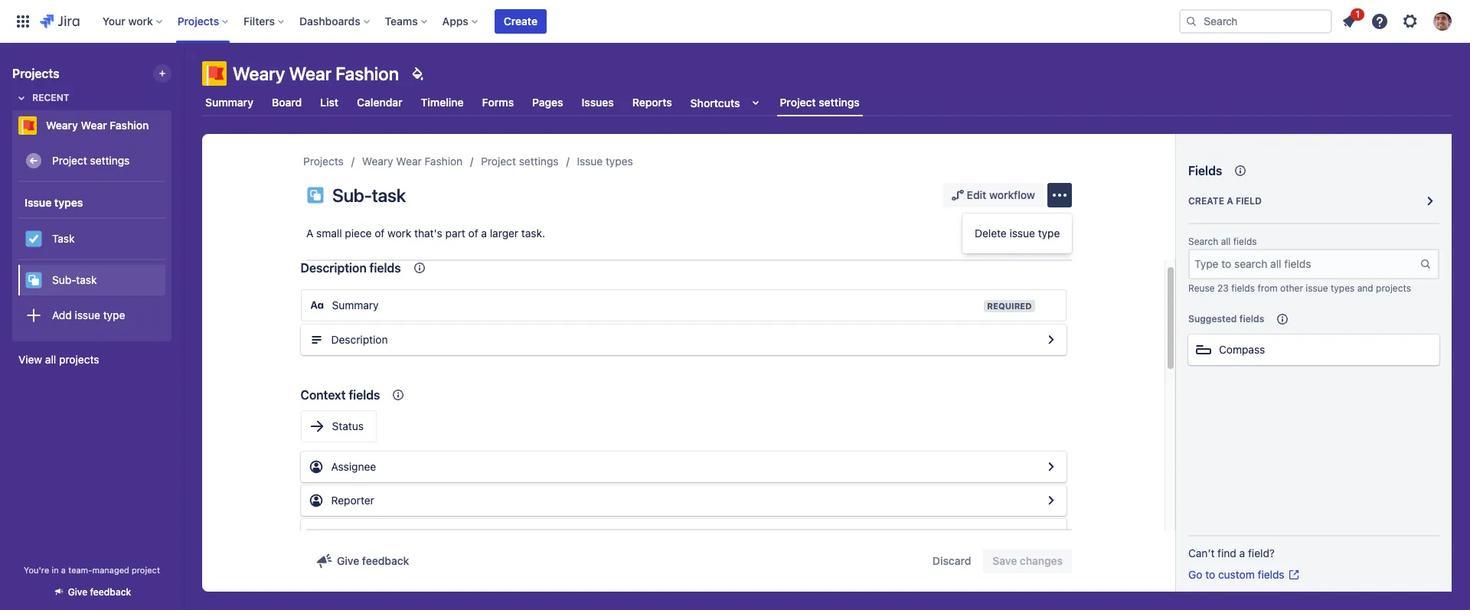 Task type: locate. For each thing, give the bounding box(es) containing it.
all
[[1221, 236, 1231, 247], [45, 353, 56, 366]]

2 open field configuration image from the top
[[1042, 458, 1060, 476]]

list
[[320, 96, 339, 109]]

edit
[[967, 188, 986, 201]]

give feedback down priority
[[337, 554, 409, 567]]

project
[[132, 565, 160, 575]]

weary wear fashion down recent
[[46, 119, 149, 132]]

2 horizontal spatial project
[[780, 96, 816, 109]]

fashion
[[335, 63, 399, 84], [110, 119, 149, 132], [425, 155, 463, 168]]

appswitcher icon image
[[14, 12, 32, 30]]

2 vertical spatial issue
[[75, 308, 100, 321]]

issue up task link
[[25, 196, 52, 209]]

fashion left add to starred icon
[[110, 119, 149, 132]]

1 horizontal spatial weary wear fashion link
[[362, 152, 463, 171]]

issue right add
[[75, 308, 100, 321]]

2 horizontal spatial projects
[[303, 155, 344, 168]]

you're
[[24, 565, 49, 575]]

type
[[1038, 227, 1060, 240], [103, 308, 125, 321]]

3 open field configuration image from the top
[[1042, 492, 1060, 510]]

projects up recent
[[12, 67, 59, 80]]

0 horizontal spatial issue types
[[25, 196, 83, 209]]

projects button
[[173, 9, 234, 33]]

open field configuration image inside description button
[[1042, 331, 1060, 349]]

1 horizontal spatial issue
[[1010, 227, 1035, 240]]

issue right delete
[[1010, 227, 1035, 240]]

0 vertical spatial task
[[372, 185, 406, 206]]

settings
[[819, 96, 860, 109], [90, 154, 130, 167], [519, 155, 559, 168]]

project settings inside tab list
[[780, 96, 860, 109]]

weary wear fashion down timeline link
[[362, 155, 463, 168]]

23
[[1217, 282, 1229, 294]]

0 vertical spatial give feedback button
[[306, 549, 418, 573]]

0 vertical spatial description
[[301, 261, 366, 275]]

projects link
[[303, 152, 344, 171]]

project settings link
[[18, 145, 165, 176], [481, 152, 559, 171]]

apps
[[442, 14, 468, 27]]

feedback
[[362, 554, 409, 567], [90, 586, 131, 598]]

0 horizontal spatial sub-task
[[52, 273, 97, 286]]

1 vertical spatial give feedback button
[[43, 580, 140, 605]]

types inside issue types link
[[606, 155, 633, 168]]

sub-task up add
[[52, 273, 97, 286]]

projects for projects "link"
[[303, 155, 344, 168]]

1 vertical spatial issue
[[25, 196, 52, 209]]

weary wear fashion link down recent
[[12, 110, 165, 141]]

banner
[[0, 0, 1470, 43]]

1 vertical spatial projects
[[12, 67, 59, 80]]

1 vertical spatial types
[[54, 196, 83, 209]]

1 horizontal spatial weary
[[233, 63, 285, 84]]

1 horizontal spatial give feedback
[[337, 554, 409, 567]]

give down team-
[[68, 586, 88, 598]]

issue inside group
[[75, 308, 100, 321]]

project settings
[[780, 96, 860, 109], [52, 154, 130, 167], [481, 155, 559, 168]]

1 horizontal spatial feedback
[[362, 554, 409, 567]]

weary
[[233, 63, 285, 84], [46, 119, 78, 132], [362, 155, 393, 168]]

task up "a small piece of work that's part of a larger task."
[[372, 185, 406, 206]]

work left the that's
[[387, 227, 411, 240]]

apps button
[[438, 9, 484, 33]]

2 horizontal spatial settings
[[819, 96, 860, 109]]

1 horizontal spatial all
[[1221, 236, 1231, 247]]

projects down add issue type at the left bottom of the page
[[59, 353, 99, 366]]

type inside group
[[103, 308, 125, 321]]

1 horizontal spatial projects
[[1376, 282, 1411, 294]]

weary wear fashion link down timeline link
[[362, 152, 463, 171]]

edit workflow button
[[942, 183, 1044, 207]]

projects up issue type icon
[[303, 155, 344, 168]]

all right view
[[45, 353, 56, 366]]

0 vertical spatial sub-
[[332, 185, 372, 206]]

0 vertical spatial all
[[1221, 236, 1231, 247]]

0 vertical spatial work
[[128, 14, 153, 27]]

a small piece of work that's part of a larger task.
[[306, 227, 545, 240]]

a
[[1227, 195, 1233, 207], [481, 227, 487, 240], [1239, 547, 1245, 560], [61, 565, 66, 575]]

a right in
[[61, 565, 66, 575]]

fields
[[1233, 236, 1257, 247], [369, 261, 401, 275], [1231, 282, 1255, 294], [1239, 313, 1264, 325], [349, 388, 380, 402], [1258, 568, 1284, 581]]

issue for add issue type
[[75, 308, 100, 321]]

settings image
[[1401, 12, 1419, 30]]

issue types for issue types link
[[577, 155, 633, 168]]

fashion up calendar
[[335, 63, 399, 84]]

projects inside dropdown button
[[177, 14, 219, 27]]

0 vertical spatial wear
[[289, 63, 331, 84]]

add issue type button
[[18, 300, 165, 331]]

a left field
[[1227, 195, 1233, 207]]

weary up board
[[233, 63, 285, 84]]

part
[[445, 227, 465, 240]]

1 vertical spatial issue types
[[25, 196, 83, 209]]

sub- right issue type icon
[[332, 185, 372, 206]]

project right shortcuts dropdown button
[[780, 96, 816, 109]]

fields left "this link will be opened in a new tab" "icon"
[[1258, 568, 1284, 581]]

1 horizontal spatial project
[[481, 155, 516, 168]]

create right apps dropdown button
[[504, 14, 537, 27]]

open field configuration image inside priority button
[[1042, 525, 1060, 544]]

settings inside tab list
[[819, 96, 860, 109]]

0 vertical spatial projects
[[177, 14, 219, 27]]

and
[[1357, 282, 1373, 294]]

description inside button
[[331, 333, 388, 346]]

0 horizontal spatial wear
[[81, 119, 107, 132]]

0 horizontal spatial of
[[375, 227, 385, 240]]

field
[[1236, 195, 1262, 207]]

summary
[[205, 96, 253, 109], [332, 299, 379, 312]]

you're in a team-managed project
[[24, 565, 160, 575]]

1 horizontal spatial work
[[387, 227, 411, 240]]

create for create a field
[[1188, 195, 1224, 207]]

0 horizontal spatial feedback
[[90, 586, 131, 598]]

1 open field configuration image from the top
[[1042, 331, 1060, 349]]

0 horizontal spatial issue
[[25, 196, 52, 209]]

0 horizontal spatial types
[[54, 196, 83, 209]]

projects
[[1376, 282, 1411, 294], [59, 353, 99, 366]]

notifications image
[[1340, 12, 1358, 30]]

2 horizontal spatial wear
[[396, 155, 422, 168]]

projects
[[177, 14, 219, 27], [12, 67, 59, 80], [303, 155, 344, 168]]

all right the search
[[1221, 236, 1231, 247]]

1 horizontal spatial projects
[[177, 14, 219, 27]]

project down the forms link
[[481, 155, 516, 168]]

fields down field
[[1233, 236, 1257, 247]]

2 of from the left
[[468, 227, 478, 240]]

projects up sidebar navigation image
[[177, 14, 219, 27]]

dashboards button
[[295, 9, 376, 33]]

open field configuration image inside assignee button
[[1042, 458, 1060, 476]]

types down issues link
[[606, 155, 633, 168]]

give feedback button down priority
[[306, 549, 418, 573]]

0 horizontal spatial project settings link
[[18, 145, 165, 176]]

project inside tab list
[[780, 96, 816, 109]]

1 horizontal spatial give
[[337, 554, 359, 567]]

issues link
[[579, 89, 617, 116]]

sub-task up the piece
[[332, 185, 406, 206]]

field?
[[1248, 547, 1275, 560]]

project down recent
[[52, 154, 87, 167]]

projects right the and
[[1376, 282, 1411, 294]]

workflow
[[989, 188, 1035, 201]]

reporter
[[331, 494, 374, 507]]

open field configuration image for assignee
[[1042, 458, 1060, 476]]

types
[[606, 155, 633, 168], [54, 196, 83, 209], [1331, 282, 1355, 294]]

feedback down priority
[[362, 554, 409, 567]]

0 horizontal spatial fashion
[[110, 119, 149, 132]]

0 horizontal spatial weary wear fashion link
[[12, 110, 165, 141]]

description down 'small'
[[301, 261, 366, 275]]

board link
[[269, 89, 305, 116]]

task
[[372, 185, 406, 206], [76, 273, 97, 286]]

description
[[301, 261, 366, 275], [331, 333, 388, 346]]

1 vertical spatial sub-
[[52, 273, 76, 286]]

assignee button
[[301, 452, 1066, 482]]

create down fields
[[1188, 195, 1224, 207]]

work inside dropdown button
[[128, 14, 153, 27]]

a right find
[[1239, 547, 1245, 560]]

type down sub-task "link"
[[103, 308, 125, 321]]

of
[[375, 227, 385, 240], [468, 227, 478, 240]]

sub-task inside "link"
[[52, 273, 97, 286]]

weary down recent
[[46, 119, 78, 132]]

of right the piece
[[375, 227, 385, 240]]

1 horizontal spatial types
[[606, 155, 633, 168]]

0 horizontal spatial give feedback
[[68, 586, 131, 598]]

0 horizontal spatial type
[[103, 308, 125, 321]]

1 horizontal spatial give feedback button
[[306, 549, 418, 573]]

types inside group
[[54, 196, 83, 209]]

0 horizontal spatial issue
[[75, 308, 100, 321]]

issue for group containing issue types
[[25, 196, 52, 209]]

priority
[[331, 528, 367, 541]]

discard button
[[923, 549, 980, 573]]

types left the and
[[1331, 282, 1355, 294]]

1 vertical spatial weary
[[46, 119, 78, 132]]

0 vertical spatial type
[[1038, 227, 1060, 240]]

tab list
[[193, 89, 1461, 116]]

give down priority
[[337, 554, 359, 567]]

give feedback down "you're in a team-managed project"
[[68, 586, 131, 598]]

managed
[[92, 565, 129, 575]]

1 vertical spatial weary wear fashion link
[[362, 152, 463, 171]]

forms
[[482, 96, 514, 109]]

types up 'task'
[[54, 196, 83, 209]]

forms link
[[479, 89, 517, 116]]

project settings link down the forms link
[[481, 152, 559, 171]]

other
[[1280, 282, 1303, 294]]

1 vertical spatial issue
[[1306, 282, 1328, 294]]

2 vertical spatial projects
[[303, 155, 344, 168]]

0 horizontal spatial summary
[[205, 96, 253, 109]]

1 horizontal spatial create
[[1188, 195, 1224, 207]]

give feedback button down "you're in a team-managed project"
[[43, 580, 140, 605]]

1 vertical spatial sub-task
[[52, 273, 97, 286]]

delete issue type button
[[962, 218, 1072, 249]]

issue types up 'task'
[[25, 196, 83, 209]]

issue types inside group
[[25, 196, 83, 209]]

go to custom fields
[[1188, 568, 1284, 581]]

2 horizontal spatial fashion
[[425, 155, 463, 168]]

2 horizontal spatial weary
[[362, 155, 393, 168]]

pages
[[532, 96, 563, 109]]

1 vertical spatial description
[[331, 333, 388, 346]]

group containing issue types
[[18, 182, 165, 340]]

priority button
[[301, 519, 1066, 550]]

your work button
[[98, 9, 168, 33]]

1 vertical spatial task
[[76, 273, 97, 286]]

issue types down issues link
[[577, 155, 633, 168]]

1 vertical spatial type
[[103, 308, 125, 321]]

issue inside group
[[25, 196, 52, 209]]

required
[[987, 301, 1032, 311]]

2 horizontal spatial project settings
[[780, 96, 860, 109]]

0 horizontal spatial project
[[52, 154, 87, 167]]

0 vertical spatial issue
[[1010, 227, 1035, 240]]

work right your
[[128, 14, 153, 27]]

sub- up add
[[52, 273, 76, 286]]

2 vertical spatial weary
[[362, 155, 393, 168]]

issue
[[577, 155, 603, 168], [25, 196, 52, 209]]

group
[[18, 182, 165, 340]]

collapse recent projects image
[[12, 89, 31, 107]]

shortcuts
[[690, 96, 740, 109]]

issue
[[1010, 227, 1035, 240], [1306, 282, 1328, 294], [75, 308, 100, 321]]

0 vertical spatial create
[[504, 14, 537, 27]]

find
[[1218, 547, 1236, 560]]

project settings link down recent
[[18, 145, 165, 176]]

1 horizontal spatial summary
[[332, 299, 379, 312]]

0 vertical spatial weary wear fashion
[[233, 63, 399, 84]]

description up the context fields
[[331, 333, 388, 346]]

0 vertical spatial types
[[606, 155, 633, 168]]

0 horizontal spatial all
[[45, 353, 56, 366]]

type for delete issue type
[[1038, 227, 1060, 240]]

description fields
[[301, 261, 401, 275]]

2 horizontal spatial types
[[1331, 282, 1355, 294]]

create for create
[[504, 14, 537, 27]]

issue down issues link
[[577, 155, 603, 168]]

issue right other
[[1306, 282, 1328, 294]]

feedback down managed
[[90, 586, 131, 598]]

open field configuration image
[[1042, 331, 1060, 349], [1042, 458, 1060, 476], [1042, 492, 1060, 510], [1042, 525, 1060, 544]]

0 vertical spatial weary
[[233, 63, 285, 84]]

sub-task
[[332, 185, 406, 206], [52, 273, 97, 286]]

0 vertical spatial issue types
[[577, 155, 633, 168]]

0 horizontal spatial work
[[128, 14, 153, 27]]

summary down description fields
[[332, 299, 379, 312]]

0 horizontal spatial give feedback button
[[43, 580, 140, 605]]

open field configuration image inside reporter button
[[1042, 492, 1060, 510]]

summary left board
[[205, 96, 253, 109]]

1 vertical spatial wear
[[81, 119, 107, 132]]

1 horizontal spatial fashion
[[335, 63, 399, 84]]

jira image
[[40, 12, 79, 30], [40, 12, 79, 30]]

help image
[[1370, 12, 1389, 30]]

more information about the fields image
[[1231, 162, 1250, 180]]

wear
[[289, 63, 331, 84], [81, 119, 107, 132], [396, 155, 422, 168]]

0 horizontal spatial settings
[[90, 154, 130, 167]]

1 horizontal spatial type
[[1038, 227, 1060, 240]]

1 horizontal spatial of
[[468, 227, 478, 240]]

type down more options image
[[1038, 227, 1060, 240]]

2 vertical spatial types
[[1331, 282, 1355, 294]]

0 horizontal spatial create
[[504, 14, 537, 27]]

1 vertical spatial weary wear fashion
[[46, 119, 149, 132]]

give feedback
[[337, 554, 409, 567], [68, 586, 131, 598]]

your work
[[102, 14, 153, 27]]

work
[[128, 14, 153, 27], [387, 227, 411, 240]]

task up add issue type at the left bottom of the page
[[76, 273, 97, 286]]

weary wear fashion up "list"
[[233, 63, 399, 84]]

from
[[1257, 282, 1278, 294]]

0 horizontal spatial sub-
[[52, 273, 76, 286]]

4 open field configuration image from the top
[[1042, 525, 1060, 544]]

of right part
[[468, 227, 478, 240]]

weary right projects "link"
[[362, 155, 393, 168]]

create inside button
[[504, 14, 537, 27]]

fashion down timeline link
[[425, 155, 463, 168]]

0 vertical spatial give feedback
[[337, 554, 409, 567]]

project
[[780, 96, 816, 109], [52, 154, 87, 167], [481, 155, 516, 168]]

1 vertical spatial give
[[68, 586, 88, 598]]

1 vertical spatial feedback
[[90, 586, 131, 598]]



Task type: describe. For each thing, give the bounding box(es) containing it.
your profile and settings image
[[1433, 12, 1452, 30]]

this link will be opened in a new tab image
[[1288, 569, 1300, 581]]

set background color image
[[408, 64, 427, 83]]

1 horizontal spatial settings
[[519, 155, 559, 168]]

0 horizontal spatial projects
[[12, 67, 59, 80]]

calendar
[[357, 96, 402, 109]]

create a field
[[1188, 195, 1262, 207]]

description for description
[[331, 333, 388, 346]]

issues
[[582, 96, 614, 109]]

a left larger
[[481, 227, 487, 240]]

search
[[1188, 236, 1218, 247]]

assignee
[[331, 460, 376, 473]]

issue for delete issue type
[[1010, 227, 1035, 240]]

fields left more information about the context fields image
[[369, 261, 401, 275]]

piece
[[345, 227, 372, 240]]

add issue type image
[[25, 306, 43, 325]]

can't
[[1188, 547, 1215, 560]]

your
[[102, 14, 125, 27]]

timeline
[[421, 96, 464, 109]]

sub- inside "link"
[[52, 273, 76, 286]]

can't find a field?
[[1188, 547, 1275, 560]]

calendar link
[[354, 89, 406, 116]]

0 horizontal spatial weary
[[46, 119, 78, 132]]

open field configuration image for priority
[[1042, 525, 1060, 544]]

open field configuration image for reporter
[[1042, 492, 1060, 510]]

search all fields
[[1188, 236, 1257, 247]]

0 vertical spatial weary wear fashion link
[[12, 110, 165, 141]]

task link
[[18, 224, 165, 254]]

fields left more information about the suggested fields icon
[[1239, 313, 1264, 325]]

add to starred image
[[167, 116, 185, 135]]

0 vertical spatial projects
[[1376, 282, 1411, 294]]

status
[[332, 420, 364, 433]]

reuse
[[1188, 282, 1215, 294]]

reports
[[632, 96, 672, 109]]

all for view
[[45, 353, 56, 366]]

delete
[[975, 227, 1007, 240]]

sub-task link
[[18, 265, 165, 296]]

filters
[[244, 14, 275, 27]]

primary element
[[9, 0, 1179, 42]]

more information about the context fields image
[[410, 259, 428, 277]]

task.
[[521, 227, 545, 240]]

discard
[[932, 554, 971, 567]]

edit workflow
[[967, 188, 1035, 201]]

issue type icon image
[[306, 186, 325, 204]]

description for description fields
[[301, 261, 366, 275]]

in
[[52, 565, 59, 575]]

shortcuts button
[[687, 89, 768, 116]]

board
[[272, 96, 302, 109]]

to
[[1205, 568, 1215, 581]]

teams
[[385, 14, 418, 27]]

fields right 23
[[1231, 282, 1255, 294]]

1
[[1356, 8, 1360, 20]]

fields
[[1188, 164, 1222, 178]]

view all projects
[[18, 353, 99, 366]]

issue types for group containing issue types
[[25, 196, 83, 209]]

reuse 23 fields from other issue types and projects
[[1188, 282, 1411, 294]]

context
[[301, 388, 346, 402]]

create button
[[494, 9, 547, 33]]

1 vertical spatial projects
[[59, 353, 99, 366]]

sidebar navigation image
[[167, 61, 201, 92]]

1 of from the left
[[375, 227, 385, 240]]

Search field
[[1179, 9, 1332, 33]]

all for search
[[1221, 236, 1231, 247]]

delete issue type
[[975, 227, 1060, 240]]

pages link
[[529, 89, 566, 116]]

a
[[306, 227, 313, 240]]

add issue type
[[52, 308, 125, 321]]

view
[[18, 353, 42, 366]]

1 vertical spatial work
[[387, 227, 411, 240]]

type for add issue type
[[103, 308, 125, 321]]

summary inside "link"
[[205, 96, 253, 109]]

suggested fields
[[1188, 313, 1264, 325]]

task
[[52, 232, 75, 245]]

types for issue types link
[[606, 155, 633, 168]]

give feedback for the left give feedback button
[[68, 586, 131, 598]]

timeline link
[[418, 89, 467, 116]]

issue for issue types link
[[577, 155, 603, 168]]

1 vertical spatial summary
[[332, 299, 379, 312]]

description button
[[301, 325, 1066, 355]]

1 horizontal spatial project settings link
[[481, 152, 559, 171]]

1 vertical spatial fashion
[[110, 119, 149, 132]]

Type to search all fields text field
[[1190, 250, 1419, 278]]

summary link
[[202, 89, 256, 116]]

2 vertical spatial weary wear fashion
[[362, 155, 463, 168]]

2 vertical spatial fashion
[[425, 155, 463, 168]]

create project image
[[156, 67, 168, 80]]

0 vertical spatial feedback
[[362, 554, 409, 567]]

go to custom fields link
[[1188, 567, 1300, 583]]

projects for projects dropdown button
[[177, 14, 219, 27]]

recent
[[32, 92, 69, 103]]

0 horizontal spatial project settings
[[52, 154, 130, 167]]

dashboards
[[299, 14, 360, 27]]

context fields
[[301, 388, 380, 402]]

more information about the suggested fields image
[[1274, 310, 1292, 328]]

0 horizontal spatial give
[[68, 586, 88, 598]]

suggested
[[1188, 313, 1237, 325]]

banner containing your work
[[0, 0, 1470, 43]]

issue types link
[[577, 152, 633, 171]]

teams button
[[380, 9, 433, 33]]

give feedback for the topmost give feedback button
[[337, 554, 409, 567]]

that's
[[414, 227, 442, 240]]

compass button
[[1188, 335, 1439, 365]]

0 vertical spatial sub-task
[[332, 185, 406, 206]]

add
[[52, 308, 72, 321]]

reporter button
[[301, 485, 1066, 516]]

0 vertical spatial fashion
[[335, 63, 399, 84]]

small
[[316, 227, 342, 240]]

view all projects link
[[12, 346, 172, 374]]

search image
[[1185, 15, 1197, 27]]

more options image
[[1050, 186, 1069, 204]]

go
[[1188, 568, 1202, 581]]

list link
[[317, 89, 342, 116]]

2 horizontal spatial issue
[[1306, 282, 1328, 294]]

open field configuration image for description
[[1042, 331, 1060, 349]]

larger
[[490, 227, 518, 240]]

1 horizontal spatial project settings
[[481, 155, 559, 168]]

team-
[[68, 565, 92, 575]]

more information about the context fields image
[[389, 386, 408, 404]]

2 vertical spatial wear
[[396, 155, 422, 168]]

task inside "link"
[[76, 273, 97, 286]]

filters button
[[239, 9, 290, 33]]

compass
[[1219, 343, 1265, 356]]

tab list containing project settings
[[193, 89, 1461, 116]]

fields left more information about the context fields icon
[[349, 388, 380, 402]]

1 horizontal spatial sub-
[[332, 185, 372, 206]]

custom
[[1218, 568, 1255, 581]]

types for group containing issue types
[[54, 196, 83, 209]]



Task type: vqa. For each thing, say whether or not it's contained in the screenshot.
Board link
yes



